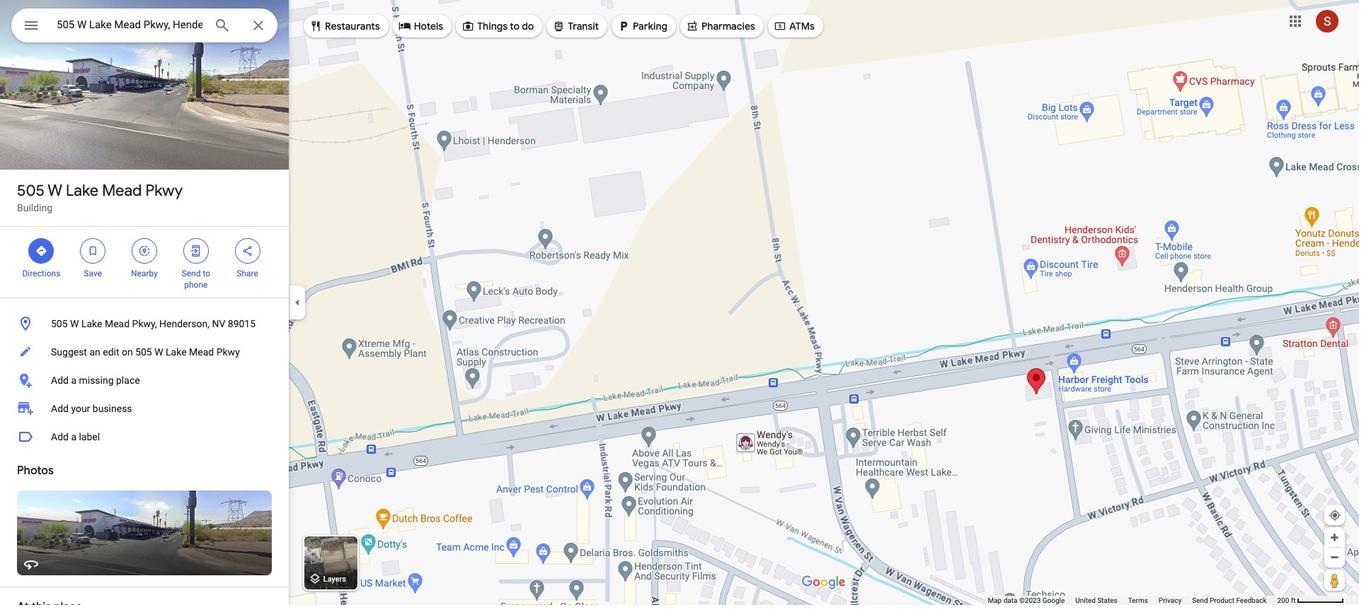 Task type: describe. For each thing, give the bounding box(es) containing it.
200 ft
[[1277, 598, 1296, 605]]

google maps element
[[0, 0, 1359, 606]]

footer inside google maps element
[[988, 597, 1277, 606]]

pkwy,
[[132, 319, 157, 330]]

send product feedback button
[[1192, 597, 1267, 606]]

add your business link
[[0, 395, 289, 423]]

lake for pkwy,
[[81, 319, 102, 330]]

restaurants
[[325, 20, 380, 33]]

send for send product feedback
[[1192, 598, 1208, 605]]

directions
[[22, 269, 60, 279]]

parking
[[633, 20, 668, 33]]

add a label button
[[0, 423, 289, 452]]

label
[[79, 432, 100, 443]]

2 vertical spatial lake
[[166, 347, 187, 358]]

henderson,
[[159, 319, 210, 330]]


[[23, 16, 40, 35]]

add for add a missing place
[[51, 375, 69, 387]]

states
[[1098, 598, 1118, 605]]

missing
[[79, 375, 114, 387]]

map data ©2023 google
[[988, 598, 1065, 605]]

505 w lake mead pkwy main content
[[0, 0, 289, 606]]

pkwy inside 505 w lake mead pkwy building
[[145, 181, 183, 201]]


[[686, 18, 699, 34]]


[[190, 244, 202, 259]]

zoom out image
[[1330, 553, 1340, 564]]

data
[[1004, 598, 1018, 605]]

send for send to phone
[[182, 269, 201, 279]]

 pharmacies
[[686, 18, 755, 34]]

nv
[[212, 319, 225, 330]]

 atms
[[774, 18, 815, 34]]

photos
[[17, 464, 54, 479]]

on
[[122, 347, 133, 358]]

ft
[[1291, 598, 1296, 605]]

send to phone
[[182, 269, 210, 290]]

add a label
[[51, 432, 100, 443]]

505 W Lake Mead Pkwy, Henderson, NV 89015 field
[[11, 8, 278, 42]]

2 vertical spatial mead
[[189, 347, 214, 358]]

suggest an edit on 505 w lake mead pkwy button
[[0, 338, 289, 367]]

an
[[89, 347, 100, 358]]

add your business
[[51, 404, 132, 415]]

google account: sheryl atherton  
(sheryl.atherton@adept.ai) image
[[1316, 10, 1339, 32]]


[[309, 18, 322, 34]]

lake for pkwy
[[66, 181, 98, 201]]

united states
[[1076, 598, 1118, 605]]

place
[[116, 375, 140, 387]]

 button
[[11, 8, 51, 45]]

add a missing place button
[[0, 367, 289, 395]]

mead for pkwy,
[[105, 319, 130, 330]]

add for add a label
[[51, 432, 69, 443]]

edit
[[103, 347, 119, 358]]

united
[[1076, 598, 1096, 605]]

200 ft button
[[1277, 598, 1344, 605]]

google
[[1043, 598, 1065, 605]]

a for missing
[[71, 375, 76, 387]]

product
[[1210, 598, 1235, 605]]

mead for pkwy
[[102, 181, 142, 201]]

feedback
[[1236, 598, 1267, 605]]

89015
[[228, 319, 256, 330]]



Task type: vqa. For each thing, say whether or not it's contained in the screenshot.
Building
yes



Task type: locate. For each thing, give the bounding box(es) containing it.
send inside send to phone
[[182, 269, 201, 279]]

mead left pkwy,
[[105, 319, 130, 330]]

add left your
[[51, 404, 69, 415]]

mead inside 505 w lake mead pkwy building
[[102, 181, 142, 201]]

send product feedback
[[1192, 598, 1267, 605]]

505 for pkwy,
[[51, 319, 68, 330]]

add
[[51, 375, 69, 387], [51, 404, 69, 415], [51, 432, 69, 443]]

0 vertical spatial to
[[510, 20, 520, 33]]

building
[[17, 202, 52, 214]]

0 vertical spatial send
[[182, 269, 201, 279]]

privacy
[[1159, 598, 1182, 605]]

 search field
[[11, 8, 278, 45]]

pkwy up 
[[145, 181, 183, 201]]

none field inside 505 w lake mead pkwy, henderson, nv 89015 field
[[57, 16, 202, 33]]

1 vertical spatial mead
[[105, 319, 130, 330]]

2 a from the top
[[71, 432, 76, 443]]

w
[[48, 181, 62, 201], [70, 319, 79, 330], [154, 347, 163, 358]]

2 vertical spatial add
[[51, 432, 69, 443]]

505 for pkwy
[[17, 181, 45, 201]]

1 vertical spatial a
[[71, 432, 76, 443]]

505 up building
[[17, 181, 45, 201]]

lake inside 505 w lake mead pkwy building
[[66, 181, 98, 201]]

2 horizontal spatial w
[[154, 347, 163, 358]]

send left the product
[[1192, 598, 1208, 605]]

lake
[[66, 181, 98, 201], [81, 319, 102, 330], [166, 347, 187, 358]]


[[462, 18, 474, 34]]

505 w lake mead pkwy building
[[17, 181, 183, 214]]

mead up 
[[102, 181, 142, 201]]

200
[[1277, 598, 1289, 605]]

pharmacies
[[702, 20, 755, 33]]

add left "label"
[[51, 432, 69, 443]]

add a missing place
[[51, 375, 140, 387]]

add down the 'suggest'
[[51, 375, 69, 387]]

0 horizontal spatial pkwy
[[145, 181, 183, 201]]

things
[[477, 20, 508, 33]]

collapse side panel image
[[290, 295, 305, 311]]

suggest
[[51, 347, 87, 358]]

hotels
[[414, 20, 443, 33]]

zoom in image
[[1330, 533, 1340, 544]]

1 horizontal spatial to
[[510, 20, 520, 33]]

2 add from the top
[[51, 404, 69, 415]]

505 up the 'suggest'
[[51, 319, 68, 330]]


[[552, 18, 565, 34]]

w down 505 w lake mead pkwy, henderson, nv 89015
[[154, 347, 163, 358]]

3 add from the top
[[51, 432, 69, 443]]

 transit
[[552, 18, 599, 34]]

0 vertical spatial pkwy
[[145, 181, 183, 201]]

0 vertical spatial 505
[[17, 181, 45, 201]]

map
[[988, 598, 1002, 605]]

0 horizontal spatial to
[[203, 269, 210, 279]]

1 vertical spatial send
[[1192, 598, 1208, 605]]

1 horizontal spatial pkwy
[[216, 347, 240, 358]]

lake up an
[[81, 319, 102, 330]]

show street view coverage image
[[1325, 571, 1345, 592]]

your
[[71, 404, 90, 415]]

lake down henderson,
[[166, 347, 187, 358]]

atms
[[789, 20, 815, 33]]

add for add your business
[[51, 404, 69, 415]]

lake up the 
[[66, 181, 98, 201]]

send up phone
[[182, 269, 201, 279]]

 parking
[[617, 18, 668, 34]]

nearby
[[131, 269, 158, 279]]

1 vertical spatial lake
[[81, 319, 102, 330]]

add inside 'link'
[[51, 404, 69, 415]]

1 horizontal spatial 505
[[51, 319, 68, 330]]

0 vertical spatial add
[[51, 375, 69, 387]]

1 vertical spatial add
[[51, 404, 69, 415]]

0 horizontal spatial w
[[48, 181, 62, 201]]

footer
[[988, 597, 1277, 606]]

505 w lake mead pkwy, henderson, nv 89015
[[51, 319, 256, 330]]

 restaurants
[[309, 18, 380, 34]]

to left do
[[510, 20, 520, 33]]

a
[[71, 375, 76, 387], [71, 432, 76, 443]]

a left missing
[[71, 375, 76, 387]]

1 horizontal spatial send
[[1192, 598, 1208, 605]]

mead down henderson,
[[189, 347, 214, 358]]

2 vertical spatial w
[[154, 347, 163, 358]]

phone
[[184, 280, 208, 290]]

transit
[[568, 20, 599, 33]]

©2023
[[1019, 598, 1041, 605]]

pkwy
[[145, 181, 183, 201], [216, 347, 240, 358]]


[[241, 244, 254, 259]]

suggest an edit on 505 w lake mead pkwy
[[51, 347, 240, 358]]

1 vertical spatial pkwy
[[216, 347, 240, 358]]

send inside button
[[1192, 598, 1208, 605]]

show your location image
[[1329, 510, 1342, 522]]

w for pkwy
[[48, 181, 62, 201]]


[[87, 244, 99, 259]]

a left "label"
[[71, 432, 76, 443]]

privacy button
[[1159, 597, 1182, 606]]

1 vertical spatial 505
[[51, 319, 68, 330]]

 things to do
[[462, 18, 534, 34]]

w up the 'suggest'
[[70, 319, 79, 330]]

505
[[17, 181, 45, 201], [51, 319, 68, 330], [135, 347, 152, 358]]

1 vertical spatial to
[[203, 269, 210, 279]]

united states button
[[1076, 597, 1118, 606]]

layers
[[323, 576, 346, 585]]

505 w lake mead pkwy, henderson, nv 89015 button
[[0, 310, 289, 338]]


[[617, 18, 630, 34]]


[[398, 18, 411, 34]]

footer containing map data ©2023 google
[[988, 597, 1277, 606]]

0 horizontal spatial send
[[182, 269, 201, 279]]

do
[[522, 20, 534, 33]]

1 a from the top
[[71, 375, 76, 387]]


[[774, 18, 786, 34]]

to inside  things to do
[[510, 20, 520, 33]]

pkwy inside button
[[216, 347, 240, 358]]

save
[[84, 269, 102, 279]]

to up phone
[[203, 269, 210, 279]]

0 vertical spatial a
[[71, 375, 76, 387]]

w inside 505 w lake mead pkwy building
[[48, 181, 62, 201]]

business
[[93, 404, 132, 415]]

terms
[[1128, 598, 1148, 605]]

terms button
[[1128, 597, 1148, 606]]

share
[[237, 269, 258, 279]]

send
[[182, 269, 201, 279], [1192, 598, 1208, 605]]

to
[[510, 20, 520, 33], [203, 269, 210, 279]]

0 vertical spatial w
[[48, 181, 62, 201]]

1 horizontal spatial w
[[70, 319, 79, 330]]

mead
[[102, 181, 142, 201], [105, 319, 130, 330], [189, 347, 214, 358]]

1 vertical spatial w
[[70, 319, 79, 330]]

None field
[[57, 16, 202, 33]]

2 vertical spatial 505
[[135, 347, 152, 358]]

 hotels
[[398, 18, 443, 34]]

0 vertical spatial lake
[[66, 181, 98, 201]]

2 horizontal spatial 505
[[135, 347, 152, 358]]

w for pkwy,
[[70, 319, 79, 330]]

to inside send to phone
[[203, 269, 210, 279]]

1 add from the top
[[51, 375, 69, 387]]


[[138, 244, 151, 259]]

0 vertical spatial mead
[[102, 181, 142, 201]]

a for label
[[71, 432, 76, 443]]

505 inside 505 w lake mead pkwy building
[[17, 181, 45, 201]]

actions for 505 w lake mead pkwy region
[[0, 227, 289, 298]]

505 right on
[[135, 347, 152, 358]]

w up building
[[48, 181, 62, 201]]

0 horizontal spatial 505
[[17, 181, 45, 201]]

pkwy down nv at the left
[[216, 347, 240, 358]]


[[35, 244, 48, 259]]



